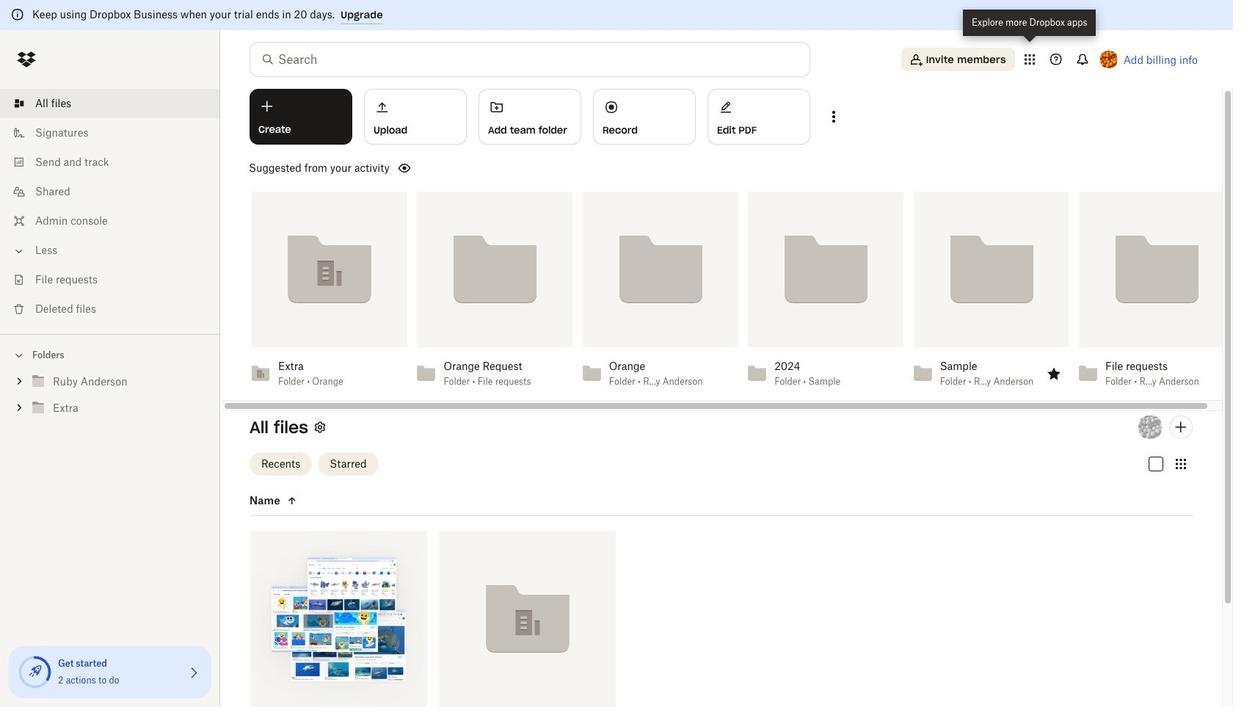 Task type: describe. For each thing, give the bounding box(es) containing it.
dropbox image
[[12, 45, 41, 74]]

less image
[[12, 244, 26, 258]]

team member folder, ruby anderson row
[[250, 531, 427, 707]]

team shared folder, extra row
[[439, 531, 616, 707]]

folder settings image
[[311, 418, 329, 436]]



Task type: vqa. For each thing, say whether or not it's contained in the screenshot.
Dropbox image
yes



Task type: locate. For each thing, give the bounding box(es) containing it.
ruby anderson image
[[1139, 415, 1162, 439]]

alert
[[0, 0, 1233, 30]]

Search in folder "Dropbox" text field
[[278, 51, 780, 68]]

group
[[0, 366, 220, 432]]

add team members image
[[1173, 418, 1190, 436]]

list
[[0, 80, 220, 334]]

account menu image
[[1100, 51, 1118, 68]]

list item
[[0, 89, 220, 118]]



